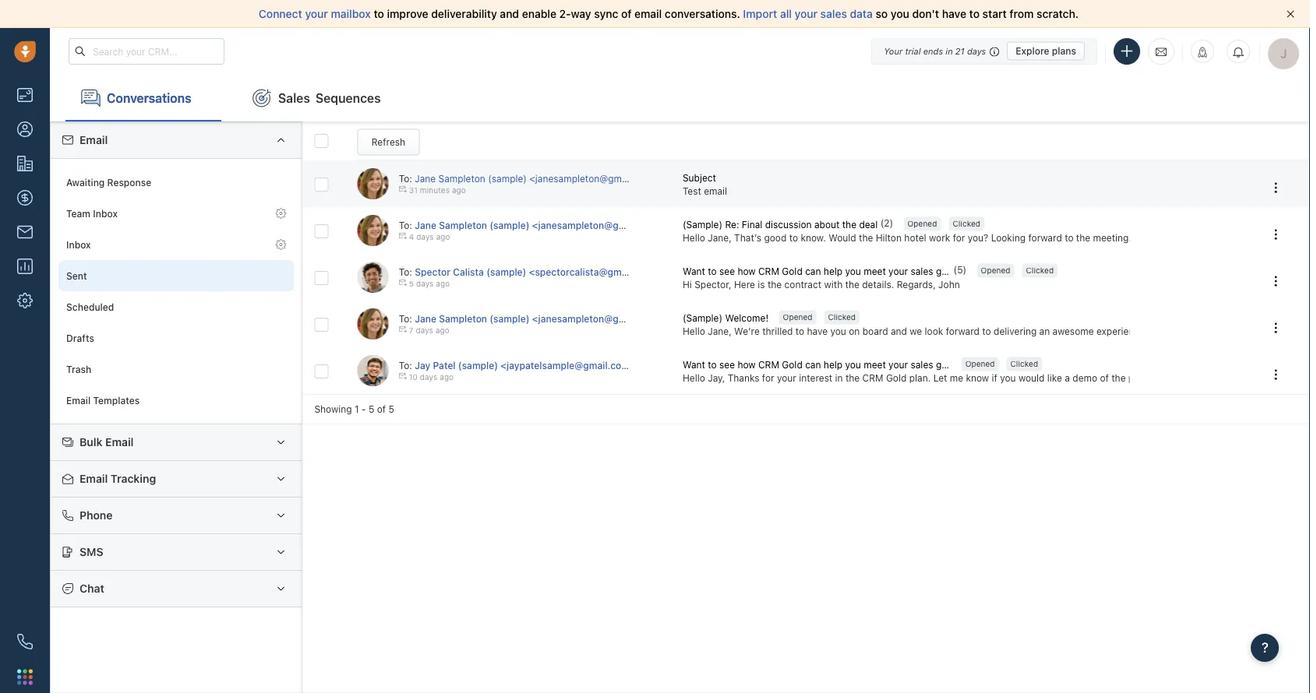 Task type: locate. For each thing, give the bounding box(es) containing it.
ends
[[923, 46, 943, 56]]

a
[[1065, 373, 1070, 384]]

to for 7 days ago
[[399, 313, 409, 324]]

can for to : jay patel (sample) <jaypatelsample@gmail.com>
[[805, 359, 821, 370]]

(sample) re: final discussion about the deal (2)
[[683, 218, 893, 230]]

want to see how crm gold can help you meet your sales goals?
[[683, 266, 965, 277], [683, 359, 965, 370]]

1 horizontal spatial for
[[953, 232, 965, 243]]

and left enable
[[500, 7, 519, 20]]

for left you?
[[953, 232, 965, 243]]

email up awaiting
[[80, 134, 108, 147]]

2 want to see how crm gold can help you meet your sales goals? link from the top
[[683, 358, 965, 372]]

see up spector,
[[720, 266, 735, 277]]

would
[[829, 232, 856, 243]]

<janesampleton@gmail.com>
[[530, 173, 659, 184], [532, 220, 665, 231], [532, 313, 665, 324]]

want to see how crm gold can help you meet your sales goals? link for spector calista (sample) <spectorcalista@gmail.com>
[[683, 265, 965, 278]]

2 vertical spatial jane sampleton (sample) <janesampleton@gmail.com> link
[[415, 313, 665, 324]]

you
[[891, 7, 910, 20], [845, 266, 861, 277], [831, 326, 846, 337], [1299, 326, 1310, 337], [845, 359, 861, 370], [1000, 373, 1016, 384]]

3 to : jane sampleton (sample) <janesampleton@gmail.com> from the top
[[399, 313, 665, 324]]

1 can from the top
[[805, 266, 821, 277]]

want to see how crm gold can help you meet your sales goals? button
[[683, 265, 965, 278], [683, 358, 965, 372]]

opened up know
[[965, 360, 995, 369]]

crm up thanks
[[758, 359, 779, 370]]

awesome
[[1053, 326, 1094, 337]]

can up the hi spector, here is the contract with the details. regards, john
[[805, 266, 821, 277]]

1 horizontal spatial 5
[[389, 404, 394, 415]]

have right don't
[[942, 7, 967, 20]]

0 vertical spatial if
[[1290, 326, 1296, 337]]

ago for 31 minutes ago
[[452, 186, 466, 195]]

gold for to : jay patel (sample) <jaypatelsample@gmail.com>
[[782, 359, 803, 370]]

ago right minutes
[[452, 186, 466, 195]]

you left would
[[1000, 373, 1016, 384]]

0 vertical spatial gold
[[782, 266, 803, 277]]

if right know
[[992, 373, 998, 384]]

3 hello from the top
[[683, 373, 705, 384]]

1 to from the top
[[399, 173, 409, 184]]

sampleton up the 4 days ago
[[439, 220, 487, 231]]

0 vertical spatial email
[[635, 7, 662, 20]]

1 horizontal spatial and
[[891, 326, 907, 337]]

you down on at the right top of page
[[845, 359, 861, 370]]

outgoing image
[[399, 232, 407, 240], [399, 373, 407, 380]]

sales up plan.
[[911, 359, 933, 370]]

the inside (sample) re: final discussion about the deal (2)
[[842, 219, 857, 230]]

let
[[934, 373, 947, 384]]

to
[[399, 173, 409, 184], [399, 220, 409, 231], [399, 266, 409, 277], [399, 313, 409, 324], [399, 360, 409, 371]]

0 vertical spatial in
[[946, 46, 953, 56]]

jane, down re:
[[708, 232, 732, 243]]

1 horizontal spatial email
[[704, 186, 727, 197]]

hello down 'test'
[[683, 232, 705, 243]]

to : spector calista (sample) <spectorcalista@gmail.com>
[[399, 266, 660, 277]]

<spectorcalista@gmail.com>
[[529, 266, 660, 277]]

ago for 7 days ago
[[436, 326, 450, 335]]

0 vertical spatial to : jane sampleton (sample) <janesampleton@gmail.com>
[[399, 173, 659, 184]]

1 want to see how crm gold can help you meet your sales goals? link from the top
[[683, 265, 965, 278]]

jay patel (sample) <jaypatelsample@gmail.com> link
[[415, 360, 636, 371]]

2 vertical spatial help
[[1177, 373, 1196, 384]]

to up 7
[[399, 313, 409, 324]]

<janesampleton@gmail.com> for subject
[[530, 173, 659, 184]]

with
[[824, 279, 843, 290]]

1 vertical spatial sampleton
[[439, 220, 487, 231]]

2 want to see how crm gold can help you meet your sales goals? button from the top
[[683, 358, 965, 372]]

email for email
[[80, 134, 108, 147]]

gold up the interest
[[782, 359, 803, 370]]

to for 10 days ago
[[399, 360, 409, 371]]

0 vertical spatial want to see how crm gold can help you meet your sales goals?
[[683, 266, 965, 277]]

1 jane from the top
[[415, 173, 436, 184]]

2 see from the top
[[720, 359, 735, 370]]

inbox
[[93, 208, 118, 219], [66, 239, 91, 250]]

1 want to see how crm gold can help you meet your sales goals? from the top
[[683, 266, 965, 277]]

want to see how crm gold can help you meet your sales goals? link
[[683, 265, 965, 278], [683, 358, 965, 372]]

1 horizontal spatial inbox
[[93, 208, 118, 219]]

clicked
[[953, 220, 981, 229], [1026, 266, 1054, 275], [828, 313, 856, 322], [1011, 360, 1038, 369]]

of right -
[[377, 404, 386, 415]]

to right thrilled
[[796, 326, 805, 337]]

to up the '5 days ago'
[[399, 266, 409, 277]]

expedite
[[1199, 373, 1237, 384]]

how for to : spector calista (sample) <spectorcalista@gmail.com>
[[738, 266, 756, 277]]

1 : from the top
[[409, 173, 412, 184]]

(sample) for (sample) re: final discussion about the deal (2)
[[683, 219, 723, 230]]

2 vertical spatial to : jane sampleton (sample) <janesampleton@gmail.com>
[[399, 313, 665, 324]]

want to see how crm gold can help you meet your sales goals? button for to : jay patel (sample) <jaypatelsample@gmail.com>
[[683, 358, 965, 372]]

the
[[842, 219, 857, 230], [859, 232, 873, 243], [1076, 232, 1091, 243], [768, 279, 782, 290], [845, 279, 860, 290], [846, 373, 860, 384], [1112, 373, 1126, 384]]

to up spector,
[[708, 266, 717, 277]]

here
[[734, 279, 755, 290]]

1 hello from the top
[[683, 232, 705, 243]]

0 vertical spatial hello
[[683, 232, 705, 243]]

outgoing image left the '5 days ago'
[[399, 279, 407, 287]]

clicked up on at the right top of page
[[828, 313, 856, 322]]

4 : from the top
[[409, 313, 412, 324]]

2 vertical spatial hello
[[683, 373, 705, 384]]

jane for subject
[[415, 173, 436, 184]]

2 vertical spatial sampleton
[[439, 313, 487, 324]]

sync
[[594, 7, 618, 20]]

: for 7 days ago
[[409, 313, 412, 324]]

0 vertical spatial and
[[500, 7, 519, 20]]

to : jane sampleton (sample) <janesampleton@gmail.com>
[[399, 173, 659, 184], [399, 220, 665, 231], [399, 313, 665, 324]]

2 to : jane sampleton (sample) <janesampleton@gmail.com> from the top
[[399, 220, 665, 231]]

1 (sample) from the top
[[683, 219, 723, 230]]

3 : from the top
[[409, 266, 412, 277]]

awaiting
[[66, 177, 105, 188]]

for right thanks
[[762, 373, 775, 384]]

email up phone
[[80, 473, 108, 486]]

time
[[1217, 326, 1236, 337]]

ago down patel
[[440, 373, 454, 382]]

0 vertical spatial have
[[942, 7, 967, 20]]

3 outgoing image from the top
[[399, 326, 407, 334]]

0 vertical spatial crm
[[758, 266, 779, 277]]

board
[[863, 326, 888, 337]]

1 vertical spatial and
[[891, 326, 907, 337]]

0 vertical spatial sales
[[821, 7, 847, 20]]

opened up thrilled
[[783, 313, 813, 322]]

2 jane sampleton (sample) <janesampleton@gmail.com> link from the top
[[415, 220, 665, 231]]

goals? for spector calista (sample) <spectorcalista@gmail.com>
[[936, 266, 965, 277]]

jane, down (sample) welcome!
[[708, 326, 732, 337]]

1 vertical spatial gold
[[782, 359, 803, 370]]

what's new image
[[1197, 47, 1208, 58]]

details.
[[862, 279, 894, 290]]

1 jane, from the top
[[708, 232, 732, 243]]

jay
[[415, 360, 430, 371]]

2 how from the top
[[738, 359, 756, 370]]

1 vertical spatial for
[[762, 373, 775, 384]]

0 horizontal spatial john
[[939, 279, 960, 290]]

0 vertical spatial jane
[[415, 173, 436, 184]]

jane up 7 days ago
[[415, 313, 436, 324]]

2 : from the top
[[409, 220, 412, 231]]

subject
[[683, 172, 716, 183]]

john right meeting.
[[1134, 232, 1156, 243]]

0 vertical spatial how
[[738, 266, 756, 277]]

ago right 7
[[436, 326, 450, 335]]

can up the interest
[[805, 359, 821, 370]]

gold left plan.
[[886, 373, 907, 384]]

2 want to see how crm gold can help you meet your sales goals? from the top
[[683, 359, 965, 370]]

1 vertical spatial outgoing image
[[399, 373, 407, 380]]

2 outgoing image from the top
[[399, 279, 407, 287]]

plan.
[[909, 373, 931, 384]]

want down (sample) welcome!
[[683, 359, 705, 370]]

to for 31 minutes ago
[[399, 173, 409, 184]]

help up with
[[824, 266, 843, 277]]

1 vertical spatial (sample)
[[683, 313, 723, 323]]

in left 21
[[946, 46, 953, 56]]

ago for 10 days ago
[[440, 373, 454, 382]]

want to see how crm gold can help you meet your sales goals? link up the hi spector, here is the contract with the details. regards, john
[[683, 265, 965, 278]]

0 vertical spatial want to see how crm gold can help you meet your sales goals? link
[[683, 265, 965, 278]]

2 jane, from the top
[[708, 326, 732, 337]]

to up jay,
[[708, 359, 717, 370]]

hotel
[[904, 232, 927, 243]]

to for 5 days ago
[[399, 266, 409, 277]]

connect your mailbox link
[[259, 7, 374, 20]]

opened
[[908, 220, 937, 229], [981, 266, 1011, 275], [783, 313, 813, 322], [965, 360, 995, 369]]

1 vertical spatial jane,
[[708, 326, 732, 337]]

1 jane sampleton (sample) <janesampleton@gmail.com> link from the top
[[415, 173, 659, 184]]

1 horizontal spatial have
[[942, 7, 967, 20]]

1 see from the top
[[720, 266, 735, 277]]

phone
[[80, 509, 113, 522]]

outgoing image left 10
[[399, 373, 407, 380]]

tracking
[[111, 473, 156, 486]]

: left 'jay'
[[409, 360, 412, 371]]

any
[[1163, 326, 1178, 337]]

0 horizontal spatial forward
[[946, 326, 980, 337]]

showing
[[314, 404, 352, 415]]

outgoing image left the 4
[[399, 232, 407, 240]]

sampleton up 31 minutes ago
[[439, 173, 486, 184]]

31 minutes ago
[[409, 186, 466, 195]]

0 vertical spatial outgoing image
[[399, 185, 407, 193]]

0 vertical spatial help
[[824, 266, 843, 277]]

1 vertical spatial crm
[[758, 359, 779, 370]]

3 to from the top
[[399, 266, 409, 277]]

1 want from the top
[[683, 266, 705, 277]]

: left spector
[[409, 266, 412, 277]]

jane,
[[708, 232, 732, 243], [708, 326, 732, 337]]

2 horizontal spatial 5
[[409, 279, 414, 288]]

(sample) for 7 days ago
[[490, 313, 530, 324]]

1 vertical spatial jane
[[415, 220, 436, 231]]

see
[[720, 266, 735, 277], [720, 359, 735, 370]]

3 jane sampleton (sample) <janesampleton@gmail.com> link from the top
[[415, 313, 665, 324]]

3 jane from the top
[[415, 313, 436, 324]]

1 goals? from the top
[[936, 266, 965, 277]]

1 vertical spatial how
[[738, 359, 756, 370]]

goals? up 'me'
[[936, 359, 965, 370]]

Search your CRM... text field
[[69, 38, 224, 65]]

0 vertical spatial see
[[720, 266, 735, 277]]

know.
[[801, 232, 826, 243]]

0 vertical spatial goals?
[[936, 266, 965, 277]]

can for to : spector calista (sample) <spectorcalista@gmail.com>
[[805, 266, 821, 277]]

sms
[[80, 546, 103, 559]]

1 outgoing image from the top
[[399, 185, 407, 193]]

0 horizontal spatial in
[[835, 373, 843, 384]]

0 vertical spatial want
[[683, 266, 705, 277]]

days for 5 days ago
[[416, 279, 434, 288]]

0 vertical spatial want to see how crm gold can help you meet your sales goals? button
[[683, 265, 965, 278]]

want to see how crm gold can help you meet your sales goals? button up the hi spector, here is the contract with the details. regards, john
[[683, 265, 965, 278]]

crm for spector calista (sample) <spectorcalista@gmail.com>
[[758, 266, 779, 277]]

contract
[[785, 279, 822, 290]]

1 vertical spatial in
[[1239, 326, 1247, 337]]

(sample) inside 'button'
[[683, 313, 723, 323]]

gold
[[782, 266, 803, 277], [782, 359, 803, 370], [886, 373, 907, 384]]

1 vertical spatial forward
[[946, 326, 980, 337]]

deliverability
[[431, 7, 497, 20]]

the down deal
[[859, 232, 873, 243]]

want to see how crm gold can help you meet your sales goals? for spector calista (sample) <spectorcalista@gmail.com>
[[683, 266, 965, 277]]

jane sampleton (sample) <janesampleton@gmail.com> link for (sample) welcome!
[[415, 313, 665, 324]]

0 vertical spatial outgoing image
[[399, 232, 407, 240]]

(sample) down spector,
[[683, 313, 723, 323]]

1 vertical spatial <janesampleton@gmail.com>
[[532, 220, 665, 231]]

0 vertical spatial jane sampleton (sample) <janesampleton@gmail.com> link
[[415, 173, 659, 184]]

explore plans link
[[1007, 42, 1085, 60]]

want to see how crm gold can help you meet your sales goals? button for to : spector calista (sample) <spectorcalista@gmail.com>
[[683, 265, 965, 278]]

(sample) for 10 days ago
[[458, 360, 498, 371]]

sequences
[[316, 90, 381, 105]]

2 hello from the top
[[683, 326, 705, 337]]

jane up the 4 days ago
[[415, 220, 436, 231]]

2 vertical spatial outgoing image
[[399, 326, 407, 334]]

2 vertical spatial sales
[[911, 359, 933, 370]]

1 vertical spatial inbox
[[66, 239, 91, 250]]

2 vertical spatial jane
[[415, 313, 436, 324]]

want
[[683, 266, 705, 277], [683, 359, 705, 370]]

jane up minutes
[[415, 173, 436, 184]]

days down 'jay'
[[420, 373, 438, 382]]

email right bulk
[[105, 436, 134, 449]]

email right sync
[[635, 7, 662, 20]]

1 horizontal spatial if
[[1290, 326, 1296, 337]]

0 horizontal spatial for
[[762, 373, 775, 384]]

sales up regards,
[[911, 266, 933, 277]]

1 meet from the top
[[864, 266, 886, 277]]

5 to from the top
[[399, 360, 409, 371]]

the left product
[[1112, 373, 1126, 384]]

1 vertical spatial want to see how crm gold can help you meet your sales goals?
[[683, 359, 965, 370]]

outgoing image left 7
[[399, 326, 407, 334]]

how
[[738, 266, 756, 277], [738, 359, 756, 370]]

1 vertical spatial john
[[939, 279, 960, 290]]

sampleton for (sample) welcome!
[[439, 313, 487, 324]]

0 vertical spatial meet
[[864, 266, 886, 277]]

1 vertical spatial jane sampleton (sample) <janesampleton@gmail.com> link
[[415, 220, 665, 231]]

2 outgoing image from the top
[[399, 373, 407, 380]]

1 vertical spatial sales
[[911, 266, 933, 277]]

good
[[764, 232, 787, 243]]

1 vertical spatial if
[[992, 373, 998, 384]]

about
[[815, 219, 840, 230]]

in right the interest
[[835, 373, 843, 384]]

0 vertical spatial (sample)
[[683, 219, 723, 230]]

have left on at the right top of page
[[807, 326, 828, 337]]

john down (5)
[[939, 279, 960, 290]]

0 vertical spatial jane,
[[708, 232, 732, 243]]

crm down board at right
[[863, 373, 884, 384]]

how up here
[[738, 266, 756, 277]]

look
[[925, 326, 943, 337]]

days down spector
[[416, 279, 434, 288]]

2 jane from the top
[[415, 220, 436, 231]]

so
[[876, 7, 888, 20]]

1 vertical spatial hello
[[683, 326, 705, 337]]

2 want from the top
[[683, 359, 705, 370]]

the up 'would'
[[842, 219, 857, 230]]

(sample) inside (sample) re: final discussion about the deal (2)
[[683, 219, 723, 230]]

want for spector calista (sample) <spectorcalista@gmail.com>
[[683, 266, 705, 277]]

1 outgoing image from the top
[[399, 232, 407, 240]]

days right 7
[[416, 326, 433, 335]]

1 vertical spatial want to see how crm gold can help you meet your sales goals? link
[[683, 358, 965, 372]]

1 horizontal spatial in
[[946, 46, 953, 56]]

to : jane sampleton (sample) <janesampleton@gmail.com> for (sample) welcome!
[[399, 313, 665, 324]]

see up jay,
[[720, 359, 735, 370]]

2 vertical spatial <janesampleton@gmail.com>
[[532, 313, 665, 324]]

(sample) welcome! button
[[683, 311, 771, 325]]

21
[[956, 46, 965, 56]]

1 want to see how crm gold can help you meet your sales goals? button from the top
[[683, 265, 965, 278]]

hilton
[[876, 232, 902, 243]]

7
[[409, 326, 414, 335]]

want to see how crm gold can help you meet your sales goals? up the hi spector, here is the contract with the details. regards, john
[[683, 266, 965, 277]]

from
[[1010, 7, 1034, 20]]

jay,
[[708, 373, 725, 384]]

0 horizontal spatial if
[[992, 373, 998, 384]]

outgoing image
[[399, 185, 407, 193], [399, 279, 407, 287], [399, 326, 407, 334]]

point
[[1181, 326, 1203, 337]]

0 vertical spatial <janesampleton@gmail.com>
[[530, 173, 659, 184]]

email down subject button
[[704, 186, 727, 197]]

goals? down work
[[936, 266, 965, 277]]

1 vertical spatial want
[[683, 359, 705, 370]]

0 horizontal spatial inbox
[[66, 239, 91, 250]]

1 vertical spatial outgoing image
[[399, 279, 407, 287]]

1 vertical spatial meet
[[864, 359, 886, 370]]

1 vertical spatial can
[[805, 359, 821, 370]]

the right with
[[845, 279, 860, 290]]

2 horizontal spatial in
[[1239, 326, 1247, 337]]

sales for <jaypatelsample@gmail.com>
[[911, 359, 933, 370]]

1 vertical spatial email
[[704, 186, 727, 197]]

crm for jay patel (sample) <jaypatelsample@gmail.com>
[[758, 359, 779, 370]]

the right the interest
[[846, 373, 860, 384]]

: up 31 on the top of the page
[[409, 173, 412, 184]]

inbox link
[[58, 229, 294, 260]]

sampleton up 7 days ago
[[439, 313, 487, 324]]

days for 4 days ago
[[416, 233, 434, 242]]

2 (sample) from the top
[[683, 313, 723, 323]]

0 vertical spatial can
[[805, 266, 821, 277]]

jane sampleton (sample) <janesampleton@gmail.com> link for subject
[[415, 173, 659, 184]]

5 : from the top
[[409, 360, 412, 371]]

0 horizontal spatial and
[[500, 7, 519, 20]]

to up 31 on the top of the page
[[399, 173, 409, 184]]

2 to from the top
[[399, 220, 409, 231]]

crm up is
[[758, 266, 779, 277]]

(sample) re: final discussion about the deal link
[[683, 218, 881, 231]]

sent link
[[58, 260, 294, 292]]

jane sampleton (sample) <janesampleton@gmail.com> link
[[415, 173, 659, 184], [415, 220, 665, 231], [415, 313, 665, 324]]

forward right 'looking'
[[1029, 232, 1062, 243]]

clicked up an
[[1026, 266, 1054, 275]]

jane, for we're
[[708, 326, 732, 337]]

1 to : jane sampleton (sample) <janesampleton@gmail.com> from the top
[[399, 173, 659, 184]]

phone element
[[9, 627, 41, 658]]

outgoing image for to : jane sampleton (sample) <janesampleton@gmail.com>
[[399, 232, 407, 240]]

drafts link
[[58, 323, 294, 354]]

and
[[500, 7, 519, 20], [891, 326, 907, 337]]

gold up the contract
[[782, 266, 803, 277]]

: for 10 days ago
[[409, 360, 412, 371]]

2 meet from the top
[[864, 359, 886, 370]]

email
[[635, 7, 662, 20], [704, 186, 727, 197]]

if right "trial," in the right top of the page
[[1290, 326, 1296, 337]]

this
[[1249, 326, 1266, 337]]

explore
[[1016, 46, 1050, 57]]

1 how from the top
[[738, 266, 756, 277]]

meet up details.
[[864, 266, 886, 277]]

meeting.
[[1093, 232, 1132, 243]]

(sample)
[[488, 173, 527, 184], [490, 220, 530, 231], [487, 266, 526, 277], [490, 313, 530, 324], [458, 360, 498, 371]]

0 vertical spatial sampleton
[[439, 173, 486, 184]]

1 vertical spatial have
[[807, 326, 828, 337]]

2 goals? from the top
[[936, 359, 965, 370]]

(5)
[[954, 265, 967, 276]]

0 vertical spatial forward
[[1029, 232, 1062, 243]]

1 vertical spatial to : jane sampleton (sample) <janesampleton@gmail.com>
[[399, 220, 665, 231]]

email down trash
[[66, 395, 91, 406]]

2 can from the top
[[805, 359, 821, 370]]

0 vertical spatial john
[[1134, 232, 1156, 243]]

1 vertical spatial goals?
[[936, 359, 965, 370]]

1 vertical spatial see
[[720, 359, 735, 370]]

calista
[[453, 266, 484, 277]]

to left meeting.
[[1065, 232, 1074, 243]]

: up the 4
[[409, 220, 412, 231]]

tab list
[[50, 75, 1310, 122]]

in
[[946, 46, 953, 56], [1239, 326, 1247, 337], [835, 373, 843, 384]]

close image
[[1287, 10, 1295, 18]]

0 vertical spatial inbox
[[93, 208, 118, 219]]

to up 10
[[399, 360, 409, 371]]

to up the 4
[[399, 220, 409, 231]]

1 vertical spatial want to see how crm gold can help you meet your sales goals? button
[[683, 358, 965, 372]]

inbox right team
[[93, 208, 118, 219]]

to
[[374, 7, 384, 20], [969, 7, 980, 20], [789, 232, 798, 243], [1065, 232, 1074, 243], [708, 266, 717, 277], [796, 326, 805, 337], [982, 326, 991, 337], [708, 359, 717, 370], [1166, 373, 1175, 384]]

email inside subject test email
[[704, 186, 727, 197]]

see for jay patel (sample) <jaypatelsample@gmail.com>
[[720, 359, 735, 370]]

of right demo
[[1100, 373, 1109, 384]]

we're
[[734, 326, 760, 337]]

4 to from the top
[[399, 313, 409, 324]]

0 vertical spatial for
[[953, 232, 965, 243]]

1 vertical spatial help
[[824, 359, 843, 370]]



Task type: describe. For each thing, give the bounding box(es) containing it.
team inbox link
[[58, 198, 294, 229]]

interest
[[799, 373, 833, 384]]

to right the mailbox
[[374, 7, 384, 20]]

hello for hello jay, thanks for your interest in the crm gold plan. let me know if you would like a demo of the product to help expedite your evaluation. 
[[683, 373, 705, 384]]

5 days ago
[[409, 279, 450, 288]]

product
[[1129, 373, 1163, 384]]

me
[[950, 373, 964, 384]]

the right is
[[768, 279, 782, 290]]

awaiting response
[[66, 177, 151, 188]]

days for 10 days ago
[[420, 373, 438, 382]]

meet for jay patel (sample) <jaypatelsample@gmail.com>
[[864, 359, 886, 370]]

(sample) welcome! link
[[683, 311, 771, 325]]

ago for 5 days ago
[[436, 279, 450, 288]]

your
[[884, 46, 903, 56]]

email templates link
[[58, 385, 294, 416]]

outgoing image for want
[[399, 279, 407, 287]]

to : jane sampleton (sample) <janesampleton@gmail.com> for (sample) re: final discussion about the deal
[[399, 220, 665, 231]]

goals? for jay patel (sample) <jaypatelsample@gmail.com>
[[936, 359, 965, 370]]

gold for to : spector calista (sample) <spectorcalista@gmail.com>
[[782, 266, 803, 277]]

sampleton for (sample) re: final discussion about the deal
[[439, 220, 487, 231]]

scheduled
[[66, 302, 114, 313]]

send email image
[[1156, 45, 1167, 58]]

test
[[683, 186, 701, 197]]

import all your sales data link
[[743, 7, 876, 20]]

conversations
[[107, 90, 191, 105]]

<jaypatelsample@gmail.com>
[[501, 360, 636, 371]]

patel
[[433, 360, 456, 371]]

0 horizontal spatial email
[[635, 7, 662, 20]]

at
[[1150, 326, 1160, 337]]

jane sampleton (sample) <janesampleton@gmail.com> link for (sample) re: final discussion about the deal
[[415, 220, 665, 231]]

(sample) re: final discussion about the deal button
[[683, 218, 881, 231]]

team inbox
[[66, 208, 118, 219]]

to : jane sampleton (sample) <janesampleton@gmail.com> for subject
[[399, 173, 659, 184]]

how for to : jay patel (sample) <jaypatelsample@gmail.com>
[[738, 359, 756, 370]]

experience.
[[1097, 326, 1148, 337]]

showing 1 - 5 of 5
[[314, 404, 394, 415]]

1 horizontal spatial john
[[1134, 232, 1156, 243]]

<janesampleton@gmail.com> for (sample) welcome!
[[532, 313, 665, 324]]

: for 31 minutes ago
[[409, 173, 412, 184]]

you right "trial," in the right top of the page
[[1299, 326, 1310, 337]]

7 days ago
[[409, 326, 450, 335]]

hi spector, here is the contract with the details. regards, john
[[683, 279, 960, 290]]

you right 'so' at the top
[[891, 7, 910, 20]]

the left meeting.
[[1076, 232, 1091, 243]]

31
[[409, 186, 418, 195]]

templates
[[93, 395, 140, 406]]

welcome!
[[725, 313, 769, 323]]

hello for hello jane, that's good to know. would the hilton hotel work for you? looking forward to the meeting. john
[[683, 232, 705, 243]]

help for <jaypatelsample@gmail.com>
[[824, 359, 843, 370]]

tab list containing conversations
[[50, 75, 1310, 122]]

scratch.
[[1037, 7, 1079, 20]]

you up the hi spector, here is the contract with the details. regards, john
[[845, 266, 861, 277]]

that's
[[734, 232, 762, 243]]

sales for <spectorcalista@gmail.com>
[[911, 266, 933, 277]]

2 vertical spatial gold
[[886, 373, 907, 384]]

meet for spector calista (sample) <spectorcalista@gmail.com>
[[864, 266, 886, 277]]

phone image
[[17, 635, 33, 650]]

see for spector calista (sample) <spectorcalista@gmail.com>
[[720, 266, 735, 277]]

to left "delivering"
[[982, 326, 991, 337]]

conversations link
[[65, 75, 221, 122]]

trial
[[905, 46, 921, 56]]

discussion
[[765, 219, 812, 230]]

days for 7 days ago
[[416, 326, 433, 335]]

spector,
[[695, 279, 732, 290]]

conversations.
[[665, 7, 740, 20]]

work
[[929, 232, 950, 243]]

4 days ago
[[409, 233, 450, 242]]

4
[[409, 233, 414, 242]]

plans
[[1052, 46, 1076, 57]]

jane for (sample) welcome!
[[415, 313, 436, 324]]

want for jay patel (sample) <jaypatelsample@gmail.com>
[[683, 359, 705, 370]]

refresh button
[[357, 129, 420, 156]]

(sample) for 5 days ago
[[487, 266, 526, 277]]

(sample) for 4 days ago
[[490, 220, 530, 231]]

data
[[850, 7, 873, 20]]

want to see how crm gold can help you meet your sales goals? for jay patel (sample) <jaypatelsample@gmail.com>
[[683, 359, 965, 370]]

to left start at the right of page
[[969, 7, 980, 20]]

refresh
[[372, 137, 405, 148]]

response
[[107, 177, 151, 188]]

: for 4 days ago
[[409, 220, 412, 231]]

final
[[742, 219, 763, 230]]

sampleton for subject
[[439, 173, 486, 184]]

want to see how crm gold can help you meet your sales goals? link for jay patel (sample) <jaypatelsample@gmail.com>
[[683, 358, 965, 372]]

way
[[571, 7, 591, 20]]

mailbox
[[331, 7, 371, 20]]

an
[[1040, 326, 1050, 337]]

team
[[66, 208, 90, 219]]

you left on at the right top of page
[[831, 326, 846, 337]]

email for email tracking
[[80, 473, 108, 486]]

days right 21
[[967, 46, 986, 56]]

1
[[355, 404, 359, 415]]

import
[[743, 7, 777, 20]]

(sample) for (sample) welcome!
[[683, 313, 723, 323]]

2 vertical spatial in
[[835, 373, 843, 384]]

start
[[983, 7, 1007, 20]]

1 horizontal spatial forward
[[1029, 232, 1062, 243]]

help for <spectorcalista@gmail.com>
[[824, 266, 843, 277]]

to for 4 days ago
[[399, 220, 409, 231]]

jane for (sample) re: final discussion about the deal
[[415, 220, 436, 231]]

is
[[758, 279, 765, 290]]

bulk
[[80, 436, 103, 449]]

deal
[[859, 219, 878, 230]]

0 horizontal spatial have
[[807, 326, 828, 337]]

don't
[[912, 7, 939, 20]]

your trial ends in 21 days
[[884, 46, 986, 56]]

clicked up you?
[[953, 220, 981, 229]]

2-
[[559, 7, 571, 20]]

(sample) welcome!
[[683, 313, 769, 323]]

subject link
[[683, 171, 716, 184]]

hello for hello jane, we're thrilled to have you on board and we look forward to delivering an awesome experience. at any point of time in this trial, if you
[[683, 326, 705, 337]]

opened down 'looking'
[[981, 266, 1011, 275]]

we
[[910, 326, 922, 337]]

on
[[849, 326, 860, 337]]

outgoing image for (sample)
[[399, 326, 407, 334]]

would
[[1019, 373, 1045, 384]]

trial,
[[1268, 326, 1288, 337]]

email for email templates
[[66, 395, 91, 406]]

clicked up would
[[1011, 360, 1038, 369]]

looking
[[991, 232, 1026, 243]]

connect
[[259, 7, 302, 20]]

to down the discussion at top right
[[789, 232, 798, 243]]

2 vertical spatial crm
[[863, 373, 884, 384]]

improve
[[387, 7, 428, 20]]

hello jay, thanks for your interest in the crm gold plan. let me know if you would like a demo of the product to help expedite your evaluation. 
[[683, 373, 1310, 384]]

scheduled link
[[58, 292, 294, 323]]

enable
[[522, 7, 557, 20]]

outgoing image for to : jay patel (sample) <jaypatelsample@gmail.com>
[[399, 373, 407, 380]]

ago for 4 days ago
[[436, 233, 450, 242]]

(sample) for 31 minutes ago
[[488, 173, 527, 184]]

delivering
[[994, 326, 1037, 337]]

<janesampleton@gmail.com> for (sample) re: final discussion about the deal
[[532, 220, 665, 231]]

0 horizontal spatial 5
[[369, 404, 374, 415]]

opened up hello jane, that's good to know. would the hilton hotel work for you? looking forward to the meeting. john
[[908, 220, 937, 229]]

10 days ago
[[409, 373, 454, 382]]

to right product
[[1166, 373, 1175, 384]]

know
[[966, 373, 989, 384]]

: for 5 days ago
[[409, 266, 412, 277]]

of right sync
[[621, 7, 632, 20]]

demo
[[1073, 373, 1098, 384]]

sales sequences
[[278, 90, 381, 105]]

of left time
[[1206, 326, 1215, 337]]

subject test email
[[683, 172, 727, 197]]

jane, for that's
[[708, 232, 732, 243]]

evaluation.
[[1261, 373, 1309, 384]]

email templates
[[66, 395, 140, 406]]

freshworks switcher image
[[17, 670, 33, 685]]

subject button
[[683, 171, 716, 184]]

hi
[[683, 279, 692, 290]]



